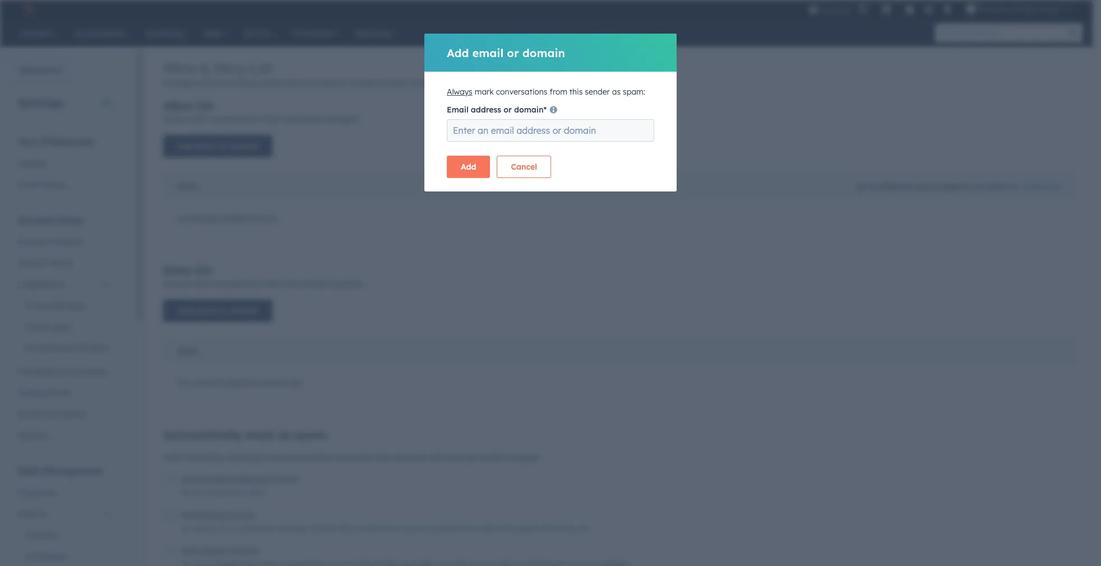 Task type: vqa. For each thing, say whether or not it's contained in the screenshot.
top to
yes



Task type: locate. For each thing, give the bounding box(es) containing it.
1 vertical spatial add email or domain button
[[163, 300, 273, 322]]

2 vertical spatial &
[[47, 410, 53, 420]]

0 vertical spatial allow
[[163, 59, 196, 76]]

0 horizontal spatial be
[[335, 78, 345, 88]]

marketing
[[181, 510, 224, 521]]

senders inside "deny list always mark conversations from the senders as spam:"
[[300, 279, 329, 289]]

1 vertical spatial domain
[[229, 141, 258, 151]]

companies link
[[11, 547, 117, 567]]

1 allow from the top
[[163, 59, 196, 76]]

add email or domain button for you haven't added any emails yet
[[163, 300, 273, 322]]

composed
[[430, 525, 464, 533]]

mark inside "deny list always mark conversations from the senders as spam:"
[[191, 279, 210, 289]]

mark inside the allow list never mark conversations from the senders as spam:
[[187, 114, 206, 124]]

1 horizontal spatial added
[[939, 183, 961, 191]]

1 account from the top
[[18, 215, 54, 226]]

0 horizontal spatial deny
[[163, 264, 192, 278]]

senders
[[296, 114, 325, 124], [300, 279, 329, 289]]

1 vertical spatial deny
[[163, 264, 192, 278]]

provider
[[77, 344, 108, 354]]

1 vertical spatial always
[[163, 279, 189, 289]]

add button
[[447, 156, 490, 178]]

email up orlandogary85@gmail.com
[[177, 183, 199, 191]]

& right privacy
[[47, 410, 53, 420]]

list
[[197, 99, 213, 113], [1008, 183, 1017, 191], [195, 264, 212, 278]]

not all addresses can be added to your allow list learn more
[[856, 183, 1061, 191]]

0 vertical spatial domain
[[522, 46, 565, 60]]

0 horizontal spatial added
[[222, 378, 246, 388]]

spam: inside "add email or domain" dialog
[[623, 87, 645, 97]]

2 horizontal spatial be
[[929, 183, 937, 191]]

1 vertical spatial &
[[41, 258, 47, 269]]

hubspot image
[[20, 2, 34, 16]]

notifications button
[[938, 0, 957, 18]]

added right can
[[939, 183, 961, 191]]

marketing emails
[[181, 510, 254, 521]]

email inside dialog
[[472, 46, 504, 60]]

domain up always mark conversations from this sender as spam:
[[522, 46, 565, 60]]

provation design studio
[[978, 4, 1061, 13]]

0 horizontal spatial your
[[420, 78, 436, 88]]

manage
[[163, 78, 194, 88]]

emails down marketing
[[195, 525, 216, 533]]

menu
[[807, 0, 1079, 18]]

companies
[[25, 552, 66, 562]]

email inside dialog
[[447, 105, 469, 115]]

to left allow
[[963, 183, 969, 191]]

senders inside the allow list never mark conversations from the senders as spam:
[[296, 114, 325, 124]]

contacts
[[25, 531, 58, 541]]

1 vertical spatial the
[[286, 279, 298, 289]]

0 horizontal spatial always
[[163, 279, 189, 289]]

0 vertical spatial emails
[[264, 378, 288, 388]]

which
[[196, 78, 217, 88]]

& right "users"
[[41, 258, 47, 269]]

2 account from the top
[[18, 237, 48, 247]]

batch
[[369, 525, 387, 533]]

emails down marketing
[[231, 546, 259, 557]]

list inside "deny list always mark conversations from the senders as spam:"
[[195, 264, 212, 278]]

marked inside allow & deny list manage which incoming conversations should be marked as spam in your inbox.
[[347, 78, 375, 88]]

apps inside private apps link
[[53, 322, 72, 332]]

1 horizontal spatial deny
[[214, 59, 246, 76]]

mark
[[475, 87, 494, 97], [187, 114, 206, 124], [191, 279, 210, 289], [245, 428, 275, 442]]

apps
[[67, 301, 85, 311], [53, 322, 72, 332]]

and right based,
[[271, 453, 285, 463]]

be right should
[[335, 78, 345, 88]]

& up which
[[200, 59, 210, 76]]

spam: inside "deny list always mark conversations from the senders as spam:"
[[342, 279, 364, 289]]

allow inside the allow list never mark conversations from the senders as spam:
[[163, 99, 193, 113]]

2 allow from the top
[[163, 99, 193, 113]]

& for privacy
[[47, 410, 53, 420]]

0 vertical spatial apps
[[67, 301, 85, 311]]

apps for connected apps
[[67, 301, 85, 311]]

1 vertical spatial account
[[18, 237, 48, 247]]

1 vertical spatial apps
[[53, 322, 72, 332]]

privacy & consent
[[18, 410, 85, 420]]

2 vertical spatial add email or domain
[[177, 306, 258, 316]]

your left allow
[[971, 183, 986, 191]]

1 horizontal spatial &
[[47, 410, 53, 420]]

as inside "add email or domain" dialog
[[612, 87, 621, 97]]

account
[[18, 215, 54, 226], [18, 237, 48, 247]]

email
[[472, 46, 504, 60], [195, 141, 216, 151], [195, 306, 216, 316]]

1 vertical spatial marked
[[477, 453, 505, 463]]

will
[[429, 453, 441, 463]]

domain down the allow list never mark conversations from the senders as spam:
[[229, 141, 258, 151]]

domain down "deny list always mark conversations from the senders as spam:"
[[229, 306, 258, 316]]

always inside "add email or domain" dialog
[[447, 87, 472, 97]]

sent
[[339, 525, 353, 533]]

automatically mark as spam:
[[163, 428, 328, 442]]

email.
[[247, 489, 266, 497]]

2 a from the left
[[363, 525, 367, 533]]

a left batch
[[363, 525, 367, 533]]

email down private
[[25, 344, 45, 354]]

0 vertical spatial deny
[[214, 59, 246, 76]]

1 horizontal spatial and
[[416, 525, 428, 533]]

properties
[[18, 488, 56, 498]]

mark inside "add email or domain" dialog
[[475, 87, 494, 97]]

emails left yet
[[264, 378, 288, 388]]

spam.
[[518, 453, 541, 463]]

0 vertical spatial always
[[447, 87, 472, 97]]

account up account defaults
[[18, 215, 54, 226]]

0 horizontal spatial marked
[[347, 78, 375, 88]]

2 vertical spatial be
[[466, 453, 475, 463]]

subscription
[[287, 453, 332, 463]]

any down marketing
[[181, 525, 193, 533]]

as inside "deny list always mark conversations from the senders as spam:"
[[331, 279, 339, 289]]

tools
[[481, 525, 496, 533]]

security
[[18, 431, 48, 441]]

deny
[[214, 59, 246, 76], [163, 264, 192, 278]]

be
[[335, 78, 345, 88], [929, 183, 937, 191], [466, 453, 475, 463]]

a left marketing
[[234, 525, 239, 533]]

1 vertical spatial senders
[[300, 279, 329, 289]]

& inside allow & deny list manage which incoming conversations should be marked as spam in your inbox.
[[200, 59, 210, 76]]

1 add email or domain button from the top
[[163, 135, 273, 158]]

provation
[[978, 4, 1011, 13]]

0 vertical spatial account
[[18, 215, 54, 226]]

conversations inside allow & deny list manage which incoming conversations should be marked as spam in your inbox.
[[255, 78, 307, 88]]

security link
[[11, 426, 117, 447]]

1 horizontal spatial a
[[363, 525, 367, 533]]

any for automated response email
[[181, 489, 193, 497]]

1 vertical spatial emails
[[349, 453, 373, 463]]

1 vertical spatial add email or domain
[[177, 141, 258, 151]]

1 vertical spatial your
[[971, 183, 986, 191]]

any
[[181, 489, 193, 497], [181, 525, 193, 533]]

account up "users"
[[18, 237, 48, 247]]

based,
[[244, 453, 268, 463]]

0 vertical spatial and
[[271, 453, 285, 463]]

2 vertical spatial email
[[195, 306, 216, 316]]

1 horizontal spatial be
[[466, 453, 475, 463]]

apps down integrations button
[[67, 301, 85, 311]]

1 horizontal spatial to
[[963, 183, 969, 191]]

menu containing provation design studio
[[807, 0, 1079, 18]]

all
[[870, 183, 878, 191]]

this
[[570, 87, 583, 97]]

emails
[[226, 510, 254, 521], [231, 546, 259, 557]]

0 vertical spatial add email or domain
[[447, 46, 565, 60]]

tracking
[[18, 389, 49, 399]]

from
[[550, 87, 567, 97], [262, 114, 280, 124], [266, 279, 284, 289], [375, 453, 393, 463], [217, 525, 233, 533]]

1 vertical spatial be
[[929, 183, 937, 191]]

always
[[447, 87, 472, 97], [163, 279, 189, 289]]

2 vertical spatial list
[[195, 264, 212, 278]]

account setup element
[[11, 214, 117, 447]]

0 vertical spatial list
[[197, 99, 213, 113]]

0 vertical spatial be
[[335, 78, 345, 88]]

allow up manage
[[163, 59, 196, 76]]

marketing
[[241, 525, 273, 533]]

domain for you haven't added any emails yet
[[229, 306, 258, 316]]

marketplace
[[18, 367, 64, 377]]

spam: inside the allow list never mark conversations from the senders as spam:
[[338, 114, 360, 124]]

2 horizontal spatial emails
[[349, 453, 373, 463]]

1 vertical spatial and
[[416, 525, 428, 533]]

apps inside connected apps link
[[67, 301, 85, 311]]

0 vertical spatial marked
[[347, 78, 375, 88]]

account setup
[[18, 215, 83, 226]]

2 horizontal spatial &
[[200, 59, 210, 76]]

your inside allow & deny list manage which incoming conversations should be marked as spam in your inbox.
[[420, 78, 436, 88]]

connected apps link
[[11, 295, 117, 317]]

as inside allow & deny list manage which incoming conversations should be marked as spam in your inbox.
[[377, 78, 386, 88]]

1 vertical spatial allow
[[163, 99, 193, 113]]

learn more button
[[1022, 183, 1061, 191]]

service
[[47, 344, 75, 354]]

1 horizontal spatial always
[[447, 87, 472, 97]]

apps up service
[[53, 322, 72, 332]]

0 vertical spatial any
[[181, 489, 193, 497]]

privacy
[[18, 410, 45, 420]]

add email or domain dialog
[[424, 34, 677, 192]]

can
[[915, 183, 927, 191]]

0 vertical spatial your
[[420, 78, 436, 88]]

marked left spam
[[347, 78, 375, 88]]

conversations inside the allow list never mark conversations from the senders as spam:
[[209, 114, 260, 124]]

and right users
[[416, 525, 428, 533]]

0 vertical spatial the
[[282, 114, 294, 124]]

0 vertical spatial email
[[472, 46, 504, 60]]

campaign.
[[275, 525, 308, 533]]

1 any from the top
[[181, 489, 193, 497]]

0 horizontal spatial a
[[234, 525, 239, 533]]

dashboard
[[19, 65, 62, 75]]

your right in
[[420, 78, 436, 88]]

the inside the allow list never mark conversations from the senders as spam:
[[282, 114, 294, 124]]

2 any from the top
[[181, 525, 193, 533]]

any left auto-
[[181, 489, 193, 497]]

marked right the never
[[477, 453, 505, 463]]

0 vertical spatial &
[[200, 59, 210, 76]]

be right the never
[[466, 453, 475, 463]]

senders for deny
[[300, 279, 329, 289]]

private apps link
[[11, 317, 117, 338]]

automated
[[181, 474, 229, 486]]

0 horizontal spatial &
[[41, 258, 47, 269]]

0 horizontal spatial and
[[271, 453, 285, 463]]

added left 'any'
[[222, 378, 246, 388]]

sender
[[585, 87, 610, 97]]

your preferences element
[[11, 136, 117, 196]]

2 add email or domain button from the top
[[163, 300, 273, 322]]

settings image
[[924, 5, 934, 15]]

be inside allow & deny list manage which incoming conversations should be marked as spam in your inbox.
[[335, 78, 345, 88]]

0 horizontal spatial emails
[[195, 525, 216, 533]]

like
[[498, 525, 508, 533]]

to right sent
[[355, 525, 361, 533]]

integrations button
[[11, 274, 117, 295]]

1 vertical spatial to
[[355, 525, 361, 533]]

marketplaces button
[[875, 0, 898, 18]]

1 vertical spatial any
[[181, 525, 193, 533]]

add email or domain inside dialog
[[447, 46, 565, 60]]

as inside the allow list never mark conversations from the senders as spam:
[[327, 114, 336, 124]]

account defaults link
[[11, 232, 117, 253]]

emails
[[264, 378, 288, 388], [349, 453, 373, 463], [195, 525, 216, 533]]

0 vertical spatial add email or domain button
[[163, 135, 273, 158]]

2 vertical spatial domain
[[229, 306, 258, 316]]

and
[[271, 453, 285, 463], [416, 525, 428, 533]]

general link
[[11, 153, 117, 174]]

apps for private apps
[[53, 322, 72, 332]]

the inside "deny list always mark conversations from the senders as spam:"
[[286, 279, 298, 289]]

from inside "add email or domain" dialog
[[550, 87, 567, 97]]

domain*
[[514, 105, 547, 115]]

0 vertical spatial added
[[939, 183, 961, 191]]

emails right link
[[349, 453, 373, 463]]

your
[[18, 136, 39, 147]]

add email or domain button
[[163, 135, 273, 158], [163, 300, 273, 322]]

tracking code link
[[11, 383, 117, 404]]

inbox.
[[439, 78, 461, 88]]

management
[[43, 466, 102, 477]]

email address or domain*
[[447, 105, 549, 115]]

conversations
[[255, 78, 307, 88], [496, 87, 548, 97], [209, 114, 260, 124], [212, 279, 264, 289]]

allow & deny list manage which incoming conversations should be marked as spam in your inbox.
[[163, 59, 461, 88]]

0 vertical spatial senders
[[296, 114, 325, 124]]

& for allow
[[200, 59, 210, 76]]

emails up marketing
[[226, 510, 254, 521]]

allow up never
[[163, 99, 193, 113]]

1 horizontal spatial your
[[971, 183, 986, 191]]

email down 'inbox.'
[[447, 105, 469, 115]]

1 vertical spatial email
[[195, 141, 216, 151]]

you
[[177, 378, 191, 388]]

more
[[1043, 183, 1061, 191]]

any
[[248, 378, 262, 388]]

spam:
[[623, 87, 645, 97], [338, 114, 360, 124], [342, 279, 364, 289], [294, 428, 328, 442]]

allow inside allow & deny list manage which incoming conversations should be marked as spam in your inbox.
[[163, 59, 196, 76]]

based
[[202, 546, 228, 557]]

addresses
[[880, 183, 913, 191]]

automatically
[[163, 428, 242, 442]]

be right can
[[929, 183, 937, 191]]

list inside the allow list never mark conversations from the senders as spam:
[[197, 99, 213, 113]]



Task type: describe. For each thing, give the bounding box(es) containing it.
general
[[18, 159, 47, 169]]

note:
[[163, 453, 183, 463]]

conversations inside "add email or domain" dialog
[[496, 87, 548, 97]]

or down "deny list always mark conversations from the senders as spam:"
[[219, 306, 227, 316]]

help image
[[905, 5, 915, 15]]

1 vertical spatial list
[[1008, 183, 1017, 191]]

users & teams
[[18, 258, 72, 269]]

domain for orlandogary85@gmail.com
[[229, 141, 258, 151]]

should
[[309, 78, 333, 88]]

any emails from a marketing campaign. typically sent to a batch of users and composed with tools like hubspot, mailchimp, etc
[[181, 525, 589, 533]]

senders for allow
[[296, 114, 325, 124]]

add email or domain for orlandogary85@gmail.com
[[177, 141, 258, 151]]

Email address or domain* text field
[[447, 119, 654, 142]]

yet
[[290, 378, 302, 388]]

deny inside "deny list always mark conversations from the senders as spam:"
[[163, 264, 192, 278]]

conversations inside "deny list always mark conversations from the senders as spam:"
[[212, 279, 264, 289]]

integrations
[[18, 280, 64, 290]]

address
[[471, 105, 501, 115]]

domain inside "add email or domain" dialog
[[522, 46, 565, 60]]

list for allow
[[197, 99, 213, 113]]

contacts link
[[11, 525, 117, 547]]

0 vertical spatial emails
[[226, 510, 254, 521]]

never
[[163, 114, 185, 124]]

dashboard link
[[0, 59, 69, 82]]

marketplaces image
[[881, 5, 892, 15]]

deny inside allow & deny list manage which incoming conversations should be marked as spam in your inbox.
[[214, 59, 246, 76]]

email up you
[[177, 348, 199, 356]]

connected
[[25, 301, 64, 311]]

role
[[181, 546, 199, 557]]

from inside the allow list never mark conversations from the senders as spam:
[[262, 114, 280, 124]]

2 vertical spatial emails
[[195, 525, 216, 533]]

data management element
[[11, 465, 117, 567]]

email down subscription
[[274, 474, 298, 486]]

you haven't added any emails yet
[[177, 378, 302, 388]]

haven't
[[193, 378, 220, 388]]

list
[[250, 59, 273, 76]]

0 horizontal spatial to
[[355, 525, 361, 533]]

in
[[411, 78, 418, 88]]

never
[[443, 453, 464, 463]]

users
[[18, 258, 39, 269]]

calling icon button
[[853, 2, 872, 16]]

add inside button
[[461, 162, 476, 172]]

upgrade
[[821, 5, 851, 14]]

add email or domain button for orlandogary85@gmail.com
[[163, 135, 273, 158]]

1 horizontal spatial emails
[[264, 378, 288, 388]]

1 a from the left
[[234, 525, 239, 533]]

account for account setup
[[18, 215, 54, 226]]

link
[[334, 453, 347, 463]]

the for deny
[[286, 279, 298, 289]]

not
[[856, 183, 868, 191]]

etc
[[579, 525, 589, 533]]

generated
[[212, 489, 245, 497]]

data management
[[18, 466, 102, 477]]

preferences
[[41, 136, 94, 147]]

notifications image
[[943, 5, 953, 15]]

& for users
[[41, 258, 47, 269]]

upgrade image
[[809, 5, 819, 15]]

spam
[[388, 78, 409, 88]]

cancel button
[[497, 156, 551, 178]]

orlandogary85@gmail.com
[[177, 213, 278, 223]]

mailchimp,
[[542, 525, 577, 533]]

0 vertical spatial to
[[963, 183, 969, 191]]

email inside the account setup element
[[25, 344, 45, 354]]

private apps
[[25, 322, 72, 332]]

account defaults
[[18, 237, 81, 247]]

marketplace downloads
[[18, 367, 107, 377]]

any for marketing emails
[[181, 525, 193, 533]]

objects
[[18, 510, 46, 520]]

consent
[[55, 410, 85, 420]]

connected apps
[[25, 301, 85, 311]]

Search HubSpot search field
[[935, 24, 1073, 43]]

cancel
[[511, 162, 537, 172]]

users
[[398, 525, 414, 533]]

marketing,
[[185, 453, 225, 463]]

or down the allow list never mark conversations from the senders as spam:
[[219, 141, 227, 151]]

email service provider link
[[11, 338, 117, 359]]

allow list never mark conversations from the senders as spam:
[[163, 99, 360, 124]]

data
[[18, 466, 40, 477]]

from inside "deny list always mark conversations from the senders as spam:"
[[266, 279, 284, 289]]

allow for list
[[163, 99, 193, 113]]

your preferences
[[18, 136, 94, 147]]

marketplace downloads link
[[11, 362, 117, 383]]

add email or domain for you haven't added any emails yet
[[177, 306, 258, 316]]

downloads
[[66, 367, 107, 377]]

always inside "deny list always mark conversations from the senders as spam:"
[[163, 279, 189, 289]]

settings link
[[922, 3, 936, 15]]

the for allow
[[282, 114, 294, 124]]

privacy & consent link
[[11, 404, 117, 426]]

or up always mark conversations from this sender as spam:
[[507, 46, 519, 60]]

studio
[[1039, 4, 1061, 13]]

calling icon image
[[858, 4, 868, 15]]

notifications
[[18, 180, 66, 190]]

james peterson image
[[966, 4, 976, 14]]

code
[[51, 389, 71, 399]]

1 vertical spatial added
[[222, 378, 246, 388]]

account for account defaults
[[18, 237, 48, 247]]

search image
[[1069, 29, 1077, 37]]

list for deny
[[195, 264, 212, 278]]

allow for &
[[163, 59, 196, 76]]

note: marketing, role-based, and subscription link emails from contacts will never be marked as spam.
[[163, 453, 541, 463]]

contacts
[[395, 453, 427, 463]]

tracking code
[[18, 389, 71, 399]]

role-
[[227, 453, 244, 463]]

defaults
[[50, 237, 81, 247]]

hubspot link
[[13, 2, 42, 16]]

or right address
[[504, 105, 512, 115]]

email for you haven't added any emails yet
[[195, 306, 216, 316]]

email for orlandogary85@gmail.com
[[195, 141, 216, 151]]

always mark conversations from this sender as spam:
[[447, 87, 645, 97]]

any auto-generated email.
[[181, 489, 266, 497]]

notifications link
[[11, 174, 117, 196]]

1 horizontal spatial marked
[[477, 453, 505, 463]]

response
[[231, 474, 272, 486]]

typically
[[310, 525, 338, 533]]

private
[[25, 322, 51, 332]]

allow
[[988, 183, 1006, 191]]

1 vertical spatial emails
[[231, 546, 259, 557]]

with
[[465, 525, 479, 533]]



